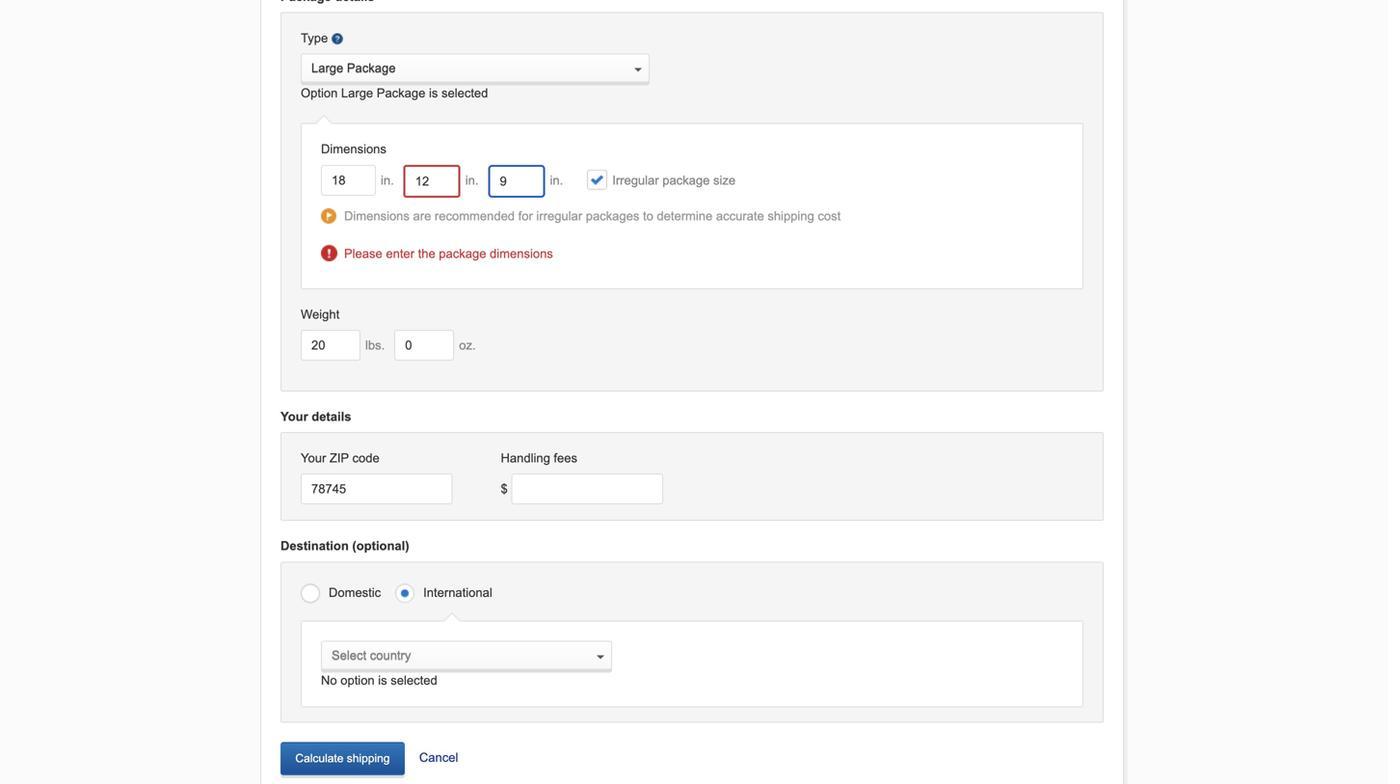 Task type: locate. For each thing, give the bounding box(es) containing it.
the
[[418, 246, 436, 261]]

calculate shipping button
[[281, 742, 405, 775]]

in.
[[381, 173, 394, 187], [466, 173, 479, 187], [550, 173, 563, 187]]

1 vertical spatial package
[[439, 246, 486, 261]]

None text field
[[301, 54, 650, 83], [321, 641, 612, 670], [301, 54, 650, 83], [321, 641, 612, 670]]

1 horizontal spatial shipping
[[768, 209, 815, 223]]

calculate shipping
[[296, 752, 390, 765]]

1 horizontal spatial package
[[663, 173, 710, 187]]

dimensions
[[321, 142, 387, 156], [344, 209, 410, 223]]

determine
[[657, 209, 713, 223]]

2 horizontal spatial in.
[[550, 173, 563, 187]]

dimensions up please
[[344, 209, 410, 223]]

selected right option on the bottom of page
[[391, 673, 438, 687]]

code
[[352, 451, 380, 465]]

dimensions
[[490, 246, 553, 261]]

shipping inside button
[[347, 752, 390, 765]]

shipping
[[768, 209, 815, 223], [347, 752, 390, 765]]

weight
[[301, 307, 340, 322]]

is right option on the bottom of page
[[378, 673, 387, 687]]

details
[[312, 409, 351, 424]]

package right the
[[439, 246, 486, 261]]

dimensions are recommended for irregular packages to determine accurate shipping cost alert
[[321, 198, 1064, 236]]

is
[[429, 86, 438, 100], [378, 673, 387, 687]]

0 horizontal spatial in.
[[381, 173, 394, 187]]

0 vertical spatial shipping
[[768, 209, 815, 223]]

dimensions for dimensions
[[321, 142, 387, 156]]

click to expand options image
[[597, 655, 605, 659]]

1 vertical spatial your
[[301, 451, 326, 465]]

0 vertical spatial your
[[281, 409, 308, 424]]

0 vertical spatial dimensions
[[321, 142, 387, 156]]

zip
[[330, 451, 349, 465]]

selected right package
[[442, 86, 488, 100]]

oz.
[[459, 338, 476, 353]]

please enter the package dimensions alert
[[321, 236, 1064, 274]]

dimensions down large
[[321, 142, 387, 156]]

no
[[321, 673, 337, 687]]

in. left validation error input width 'text box' at the top left of the page
[[381, 173, 394, 187]]

2 in. from the left
[[466, 173, 479, 187]]

in. up recommended
[[466, 173, 479, 187]]

1 horizontal spatial is
[[429, 86, 438, 100]]

International Destination Type radio
[[396, 582, 419, 605]]

dimensions inside alert
[[344, 209, 410, 223]]

irregular
[[537, 209, 583, 223]]

None checkbox
[[588, 169, 608, 190]]

option group containing domestic
[[301, 577, 1084, 606]]

option group
[[301, 577, 1084, 606]]

0 horizontal spatial package
[[439, 246, 486, 261]]

size
[[714, 173, 736, 187]]

1 horizontal spatial in.
[[466, 173, 479, 187]]

in. up irregular
[[550, 173, 563, 187]]

option
[[341, 673, 375, 687]]

selected
[[442, 86, 488, 100], [391, 673, 438, 687]]

for
[[519, 209, 533, 223]]

irregular
[[613, 173, 659, 187]]

your
[[281, 409, 308, 424], [301, 451, 326, 465]]

irregular package size
[[613, 173, 736, 187]]

1 in. from the left
[[381, 173, 394, 187]]

is right package
[[429, 86, 438, 100]]

1 vertical spatial shipping
[[347, 752, 390, 765]]

package up determine
[[663, 173, 710, 187]]

accurate
[[716, 209, 765, 223]]

0 horizontal spatial is
[[378, 673, 387, 687]]

your left zip
[[301, 451, 326, 465]]

None text field
[[321, 165, 376, 196], [301, 330, 361, 361], [395, 330, 454, 361], [321, 165, 376, 196], [301, 330, 361, 361], [395, 330, 454, 361]]

your zip code
[[301, 451, 380, 465]]

cancel link
[[405, 723, 458, 768]]

package inside alert
[[439, 246, 486, 261]]

shipping left cost
[[768, 209, 815, 223]]

1 vertical spatial selected
[[391, 673, 438, 687]]

package
[[377, 86, 426, 100]]

0 vertical spatial package
[[663, 173, 710, 187]]

your left details
[[281, 409, 308, 424]]

type
[[301, 31, 328, 45]]

0 horizontal spatial shipping
[[347, 752, 390, 765]]

package
[[663, 173, 710, 187], [439, 246, 486, 261]]

1 vertical spatial dimensions
[[344, 209, 410, 223]]

lbs.
[[366, 338, 385, 353]]

shipping right calculate
[[347, 752, 390, 765]]

Handling fees text field
[[512, 474, 664, 505]]

0 vertical spatial selected
[[442, 86, 488, 100]]

please enter the package dimensions
[[344, 246, 553, 261]]



Task type: vqa. For each thing, say whether or not it's contained in the screenshot.
text field
yes



Task type: describe. For each thing, give the bounding box(es) containing it.
option
[[301, 86, 338, 100]]

shipping inside alert
[[768, 209, 815, 223]]

are
[[413, 209, 431, 223]]

Domestic Destination Type radio
[[301, 582, 324, 605]]

fees
[[554, 451, 578, 465]]

cost
[[818, 209, 841, 223]]

to
[[643, 209, 654, 223]]

Validation Error Input Height text field
[[488, 165, 545, 197]]

large
[[341, 86, 373, 100]]

1 horizontal spatial selected
[[442, 86, 488, 100]]

enter
[[386, 246, 415, 261]]

your details
[[281, 409, 351, 424]]

destination
[[281, 539, 349, 553]]

dimensions for dimensions are recommended for irregular packages to determine accurate shipping cost
[[344, 209, 410, 223]]

click to expand options image
[[635, 68, 643, 72]]

calculate
[[296, 752, 344, 765]]

domestic
[[329, 585, 381, 600]]

option large package is selected
[[301, 86, 488, 100]]

please
[[344, 246, 383, 261]]

handling fees
[[501, 451, 578, 465]]

(optional)
[[352, 539, 410, 553]]

no option is selected
[[321, 673, 438, 687]]

0 vertical spatial is
[[429, 86, 438, 100]]

dimensions are recommended for irregular packages to determine accurate shipping cost
[[344, 209, 841, 223]]

recommended
[[435, 209, 515, 223]]

0 horizontal spatial selected
[[391, 673, 438, 687]]

Your ZIP code text field
[[301, 474, 453, 505]]

destination (optional)
[[281, 539, 410, 553]]

handling
[[501, 451, 551, 465]]

3 in. from the left
[[550, 173, 563, 187]]

packages
[[586, 209, 640, 223]]

Validation Error Input Width text field
[[404, 165, 461, 197]]

1 vertical spatial is
[[378, 673, 387, 687]]

international
[[424, 585, 493, 600]]

your for your details
[[281, 409, 308, 424]]

$
[[501, 482, 508, 496]]

cancel
[[419, 750, 458, 765]]

your for your zip code
[[301, 451, 326, 465]]



